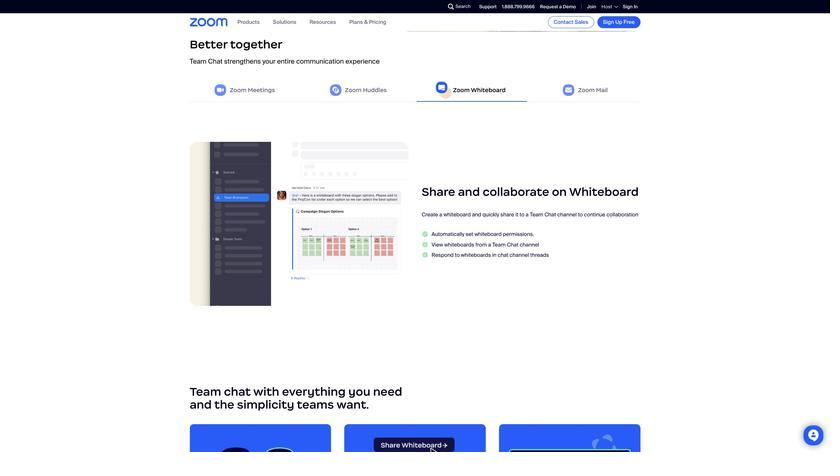 Task type: describe. For each thing, give the bounding box(es) containing it.
support link
[[480, 4, 497, 10]]

zoom meetings
[[230, 87, 275, 94]]

experience
[[346, 57, 380, 66]]

tabs tab list
[[190, 79, 641, 102]]

0 horizontal spatial chat
[[208, 57, 223, 66]]

zoom for zoom whiteboard
[[454, 87, 470, 94]]

whiteboard for a
[[444, 212, 471, 219]]

communication
[[297, 57, 344, 66]]

team inside team chat with everything you need and the simplicity teams want.
[[190, 385, 221, 400]]

plans & pricing link
[[350, 19, 387, 26]]

continue
[[585, 212, 606, 219]]

zoom huddles image
[[330, 84, 342, 96]]

1.888.799.9666
[[502, 4, 535, 10]]

1.888.799.9666 link
[[502, 4, 535, 10]]

0 vertical spatial and
[[458, 185, 480, 199]]

in
[[493, 252, 497, 259]]

teams
[[297, 398, 334, 412]]

respond
[[432, 252, 454, 259]]

whiteboard inside zoom whiteboard tab panel
[[570, 185, 639, 199]]

zoom huddles button
[[304, 79, 414, 102]]

1 vertical spatial whiteboards
[[461, 252, 491, 259]]

up
[[616, 19, 623, 26]]

set
[[466, 231, 474, 238]]

everything
[[282, 385, 346, 400]]

0 vertical spatial whiteboards
[[445, 242, 475, 248]]

zoom huddles
[[345, 87, 387, 94]]

it
[[516, 212, 519, 219]]

zoom whiteboard button
[[417, 79, 527, 102]]

team chat with everything you need and the simplicity teams want.
[[190, 385, 403, 412]]

a right 'create'
[[440, 212, 443, 219]]

contact
[[554, 19, 574, 26]]

zoom for zoom meetings
[[230, 87, 247, 94]]

whiteboard for set
[[475, 231, 502, 238]]

host
[[602, 4, 613, 10]]

whiteboard collaboration image
[[190, 142, 409, 306]]

share
[[422, 185, 456, 199]]

2 vertical spatial channel
[[510, 252, 530, 259]]

sign for sign in
[[624, 4, 633, 10]]

zoom meetings image
[[215, 84, 227, 96]]

you
[[349, 385, 371, 400]]

need
[[373, 385, 403, 400]]

zoom whiteboard tab panel
[[190, 129, 641, 326]]

your
[[263, 57, 276, 66]]

and inside team chat with everything you need and the simplicity teams want.
[[190, 398, 212, 412]]

support
[[480, 4, 497, 10]]

better
[[190, 37, 228, 52]]

entire
[[277, 57, 295, 66]]

solutions button
[[273, 19, 297, 26]]

sign in
[[624, 4, 638, 10]]

automatically set whiteboard permissions.
[[432, 231, 535, 238]]

threads
[[531, 252, 549, 259]]

together
[[230, 37, 283, 52]]

1 horizontal spatial to
[[520, 212, 525, 219]]

products
[[238, 19, 260, 26]]

the
[[215, 398, 235, 412]]

plans & pricing
[[350, 19, 387, 26]]

resources
[[310, 19, 336, 26]]

free
[[624, 19, 635, 26]]

share
[[501, 212, 515, 219]]

resources button
[[310, 19, 336, 26]]

zoom mail button
[[531, 79, 641, 102]]

sign up free link
[[598, 16, 641, 28]]

in
[[634, 4, 638, 10]]

collaboration
[[607, 212, 639, 219]]

view
[[432, 242, 443, 248]]

host button
[[602, 4, 618, 10]]



Task type: locate. For each thing, give the bounding box(es) containing it.
chat down the better
[[208, 57, 223, 66]]

chat
[[208, 57, 223, 66], [545, 212, 557, 219], [507, 242, 519, 248]]

1 horizontal spatial whiteboard
[[570, 185, 639, 199]]

strengthens
[[224, 57, 261, 66]]

2 horizontal spatial chat
[[545, 212, 557, 219]]

a
[[560, 4, 562, 10], [440, 212, 443, 219], [526, 212, 529, 219], [489, 242, 492, 248]]

contact sales
[[554, 19, 589, 26]]

simplicity
[[237, 398, 295, 412]]

mail
[[597, 87, 608, 94]]

whiteboard up view whiteboards from a team chat channel
[[475, 231, 502, 238]]

zoom for zoom mail
[[579, 87, 595, 94]]

huddles
[[363, 87, 387, 94]]

1 vertical spatial channel
[[520, 242, 540, 248]]

request
[[541, 4, 559, 10]]

chat inside zoom whiteboard tab panel
[[498, 252, 509, 259]]

0 horizontal spatial whiteboard
[[471, 87, 506, 94]]

to right respond
[[455, 252, 460, 259]]

want.
[[337, 398, 369, 412]]

1 vertical spatial chat
[[545, 212, 557, 219]]

zoom mail
[[579, 87, 608, 94]]

share and collaborate on whiteboard
[[422, 185, 639, 199]]

1 horizontal spatial chat
[[507, 242, 519, 248]]

and
[[458, 185, 480, 199], [472, 212, 482, 219], [190, 398, 212, 412]]

products button
[[238, 19, 260, 26]]

zoom
[[230, 87, 247, 94], [345, 87, 362, 94], [454, 87, 470, 94], [579, 87, 595, 94]]

1 horizontal spatial whiteboard
[[475, 231, 502, 238]]

and right share
[[458, 185, 480, 199]]

respond to whiteboards in chat channel threads
[[432, 252, 549, 259]]

automatically
[[432, 231, 465, 238]]

create a whiteboard and quickly share it to a team chat channel to continue collaboration
[[422, 212, 639, 219]]

zoom left mail
[[579, 87, 595, 94]]

whiteboards down set
[[445, 242, 475, 248]]

request a demo link
[[541, 4, 577, 10]]

channel up threads
[[520, 242, 540, 248]]

sales
[[575, 19, 589, 26]]

quickly
[[483, 212, 500, 219]]

join
[[588, 4, 597, 10]]

join link
[[588, 4, 597, 10]]

whiteboard
[[444, 212, 471, 219], [475, 231, 502, 238]]

zoom right zoom whiteboard image
[[454, 87, 470, 94]]

1 horizontal spatial sign
[[624, 4, 633, 10]]

channel down 'on'
[[558, 212, 577, 219]]

team
[[190, 57, 207, 66], [530, 212, 544, 219], [493, 242, 506, 248], [190, 385, 221, 400]]

zoom meetings button
[[190, 79, 300, 102]]

0 horizontal spatial chat
[[224, 385, 251, 400]]

sign in link
[[624, 4, 638, 10]]

4 zoom from the left
[[579, 87, 595, 94]]

to right it
[[520, 212, 525, 219]]

whiteboards
[[445, 242, 475, 248], [461, 252, 491, 259]]

better together
[[190, 37, 283, 52]]

plans
[[350, 19, 363, 26]]

search image
[[448, 4, 454, 10], [448, 4, 454, 10]]

&
[[365, 19, 368, 26]]

1 horizontal spatial chat
[[498, 252, 509, 259]]

zoom right zoom meetings image
[[230, 87, 247, 94]]

0 horizontal spatial sign
[[604, 19, 615, 26]]

0 vertical spatial whiteboard
[[444, 212, 471, 219]]

and left 'quickly' at the top of page
[[472, 212, 482, 219]]

whiteboard inside "zoom whiteboard" button
[[471, 87, 506, 94]]

a right from on the bottom right of page
[[489, 242, 492, 248]]

zoom whiteboard image
[[436, 82, 448, 93]]

0 vertical spatial chat
[[498, 252, 509, 259]]

team chat strengthens your entire communication experience
[[190, 57, 380, 66]]

search
[[456, 3, 471, 9]]

on
[[553, 185, 567, 199]]

2 horizontal spatial to
[[579, 212, 583, 219]]

request a demo
[[541, 4, 577, 10]]

whiteboards down from on the bottom right of page
[[461, 252, 491, 259]]

chat right in
[[498, 252, 509, 259]]

solutions
[[273, 19, 297, 26]]

view whiteboards from a team chat channel
[[432, 242, 540, 248]]

2 zoom from the left
[[345, 87, 362, 94]]

whiteboard
[[471, 87, 506, 94], [570, 185, 639, 199]]

1 vertical spatial sign
[[604, 19, 615, 26]]

from
[[476, 242, 487, 248]]

sign
[[624, 4, 633, 10], [604, 19, 615, 26]]

chat down 'on'
[[545, 212, 557, 219]]

channel left threads
[[510, 252, 530, 259]]

zoom inside 'button'
[[579, 87, 595, 94]]

chat
[[498, 252, 509, 259], [224, 385, 251, 400]]

to
[[520, 212, 525, 219], [579, 212, 583, 219], [455, 252, 460, 259]]

meetings
[[248, 87, 275, 94]]

0 horizontal spatial whiteboard
[[444, 212, 471, 219]]

zoom mail image
[[563, 84, 575, 96]]

0 vertical spatial whiteboard
[[471, 87, 506, 94]]

zoom whiteboard
[[454, 87, 506, 94]]

zoom for zoom huddles
[[345, 87, 362, 94]]

None search field
[[424, 1, 450, 12]]

zoom right zoom huddles icon
[[345, 87, 362, 94]]

1 zoom from the left
[[230, 87, 247, 94]]

to left continue
[[579, 212, 583, 219]]

sign left up
[[604, 19, 615, 26]]

2 vertical spatial and
[[190, 398, 212, 412]]

sign for sign up free
[[604, 19, 615, 26]]

permissions.
[[503, 231, 535, 238]]

create
[[422, 212, 439, 219]]

channel
[[558, 212, 577, 219], [520, 242, 540, 248], [510, 252, 530, 259]]

0 vertical spatial chat
[[208, 57, 223, 66]]

contact sales link
[[549, 16, 595, 28]]

chat down the "permissions." at the right
[[507, 242, 519, 248]]

1 vertical spatial chat
[[224, 385, 251, 400]]

demo
[[563, 4, 577, 10]]

2 vertical spatial chat
[[507, 242, 519, 248]]

3 zoom from the left
[[454, 87, 470, 94]]

chat left with
[[224, 385, 251, 400]]

0 horizontal spatial to
[[455, 252, 460, 259]]

and left the the
[[190, 398, 212, 412]]

sign up free
[[604, 19, 635, 26]]

a right it
[[526, 212, 529, 219]]

chat inside team chat with everything you need and the simplicity teams want.
[[224, 385, 251, 400]]

1 vertical spatial whiteboard
[[475, 231, 502, 238]]

0 vertical spatial channel
[[558, 212, 577, 219]]

whiteboard up automatically
[[444, 212, 471, 219]]

a left demo at the right of page
[[560, 4, 562, 10]]

0 vertical spatial sign
[[624, 4, 633, 10]]

pricing
[[369, 19, 387, 26]]

sign left in
[[624, 4, 633, 10]]

1 vertical spatial whiteboard
[[570, 185, 639, 199]]

collaborate
[[483, 185, 550, 199]]

1 vertical spatial and
[[472, 212, 482, 219]]

zoom logo image
[[190, 18, 228, 26]]

with
[[253, 385, 280, 400]]



Task type: vqa. For each thing, say whether or not it's contained in the screenshot.
Introducing Zoom Workplace: Reimagine teamwork with your AI-powered collaboration platform image
no



